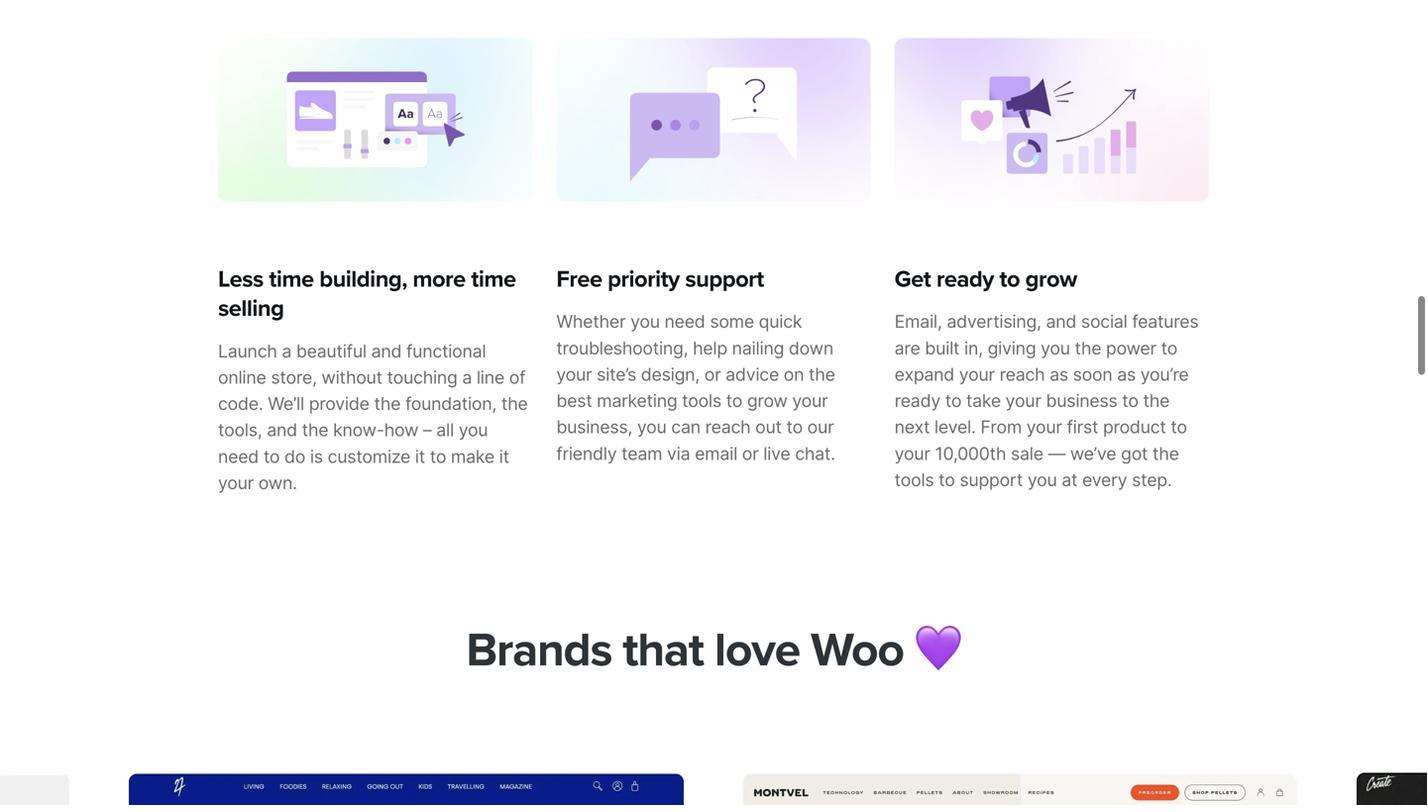 Task type: describe. For each thing, give the bounding box(es) containing it.
your up —
[[1026, 417, 1062, 438]]

1 time from the left
[[269, 266, 314, 293]]

reach inside whether you need some quick troubleshooting, help nailing down your site's design, or advice on the best marketing tools to grow your business, you can reach out to our friendly team via email or live chat.
[[705, 417, 751, 438]]

power
[[1106, 338, 1156, 359]]

live
[[763, 443, 790, 465]]

the down you're
[[1143, 391, 1170, 412]]

soon
[[1073, 364, 1112, 386]]

best
[[556, 391, 592, 412]]

own.
[[258, 473, 297, 494]]

line
[[477, 367, 504, 388]]

get
[[895, 266, 931, 293]]

are
[[895, 338, 920, 359]]

whether
[[556, 311, 626, 333]]

ready inside email, advertising, and social features are built in, giving you the power to expand your reach as soon as you're ready to take your business to the next level. from your first product to your 10,000th sale — we've got the tools to support you at every step.
[[895, 391, 940, 412]]

0 vertical spatial support
[[685, 266, 764, 293]]

to right out
[[786, 417, 803, 438]]

can
[[671, 417, 701, 438]]

less time building, more time selling
[[218, 266, 516, 323]]

1 horizontal spatial and
[[371, 341, 402, 362]]

online
[[218, 367, 266, 388]]

we'll
[[268, 393, 304, 415]]

to left do
[[263, 446, 280, 468]]

launch a beautiful and functional online store, without touching a line of code. we'll provide the foundation, the tools, and the know-how – all you need to do is customize it to make it your own.
[[218, 341, 528, 494]]

to down advice
[[726, 391, 742, 412]]

how
[[384, 420, 418, 441]]

free
[[556, 266, 602, 293]]

advice
[[726, 364, 779, 386]]

the up is at left bottom
[[302, 420, 328, 441]]

beautiful
[[296, 341, 367, 362]]

free priority support
[[556, 266, 764, 293]]

1 horizontal spatial a
[[462, 367, 472, 388]]

that
[[623, 622, 703, 679]]

level.
[[934, 417, 976, 438]]

more
[[413, 266, 466, 293]]

without
[[322, 367, 382, 388]]

customize
[[328, 446, 410, 468]]

site's
[[597, 364, 636, 386]]

advertising,
[[947, 311, 1041, 333]]

is
[[310, 446, 323, 468]]

to up the level.
[[945, 391, 961, 412]]

💜
[[915, 622, 961, 679]]

our
[[807, 417, 834, 438]]

your up our at the bottom right of page
[[792, 391, 828, 412]]

business
[[1046, 391, 1117, 412]]

the up how
[[374, 393, 401, 415]]

0 horizontal spatial a
[[282, 341, 291, 362]]

to down features on the right
[[1161, 338, 1177, 359]]

troubleshooting,
[[556, 338, 688, 359]]

the down of
[[501, 393, 528, 415]]

woo
[[811, 622, 904, 679]]

to up advertising,
[[999, 266, 1020, 293]]

store,
[[271, 367, 317, 388]]

you right giving
[[1041, 338, 1070, 359]]

tools,
[[218, 420, 262, 441]]

business,
[[556, 417, 632, 438]]

reach inside email, advertising, and social features are built in, giving you the power to expand your reach as soon as you're ready to take your business to the next level. from your first product to your 10,000th sale — we've got the tools to support you at every step.
[[1000, 364, 1045, 386]]

need inside launch a beautiful and functional online store, without touching a line of code. we'll provide the foundation, the tools, and the know-how – all you need to do is customize it to make it your own.
[[218, 446, 259, 468]]

expand
[[895, 364, 954, 386]]

sale
[[1011, 443, 1043, 465]]

tools inside email, advertising, and social features are built in, giving you the power to expand your reach as soon as you're ready to take your business to the next level. from your first product to your 10,000th sale — we've got the tools to support you at every step.
[[895, 470, 934, 491]]

whether you need some quick troubleshooting, help nailing down your site's design, or advice on the best marketing tools to grow your business, you can reach out to our friendly team via email or live chat.
[[556, 311, 835, 465]]

marketing
[[597, 391, 677, 412]]

some
[[710, 311, 754, 333]]

brands
[[466, 622, 612, 679]]

2 time from the left
[[471, 266, 516, 293]]

quick
[[759, 311, 802, 333]]

know-
[[333, 420, 384, 441]]

you inside launch a beautiful and functional online store, without touching a line of code. we'll provide the foundation, the tools, and the know-how – all you need to do is customize it to make it your own.
[[459, 420, 488, 441]]

do
[[284, 446, 305, 468]]

to down the all on the left bottom
[[430, 446, 446, 468]]

to down 10,000th
[[939, 470, 955, 491]]

the up step.
[[1153, 443, 1179, 465]]

take
[[966, 391, 1001, 412]]

2 it from the left
[[499, 446, 509, 468]]

functional
[[406, 341, 486, 362]]

of
[[509, 367, 525, 388]]



Task type: vqa. For each thing, say whether or not it's contained in the screenshot.
circle user 'icon'
no



Task type: locate. For each thing, give the bounding box(es) containing it.
2 vertical spatial and
[[267, 420, 297, 441]]

0 horizontal spatial support
[[685, 266, 764, 293]]

need inside whether you need some quick troubleshooting, help nailing down your site's design, or advice on the best marketing tools to grow your business, you can reach out to our friendly team via email or live chat.
[[664, 311, 705, 333]]

1 horizontal spatial tools
[[895, 470, 934, 491]]

provide
[[309, 393, 369, 415]]

building,
[[319, 266, 407, 293]]

code.
[[218, 393, 263, 415]]

get ready to grow
[[895, 266, 1077, 293]]

in,
[[964, 338, 983, 359]]

support
[[685, 266, 764, 293], [960, 470, 1023, 491]]

at
[[1062, 470, 1077, 491]]

reach
[[1000, 364, 1045, 386], [705, 417, 751, 438]]

launch
[[218, 341, 277, 362]]

email
[[695, 443, 737, 465]]

team
[[622, 443, 662, 465]]

ready up 'next'
[[895, 391, 940, 412]]

0 horizontal spatial and
[[267, 420, 297, 441]]

step.
[[1132, 470, 1172, 491]]

your
[[556, 364, 592, 386], [959, 364, 995, 386], [792, 391, 828, 412], [1006, 391, 1041, 412], [1026, 417, 1062, 438], [895, 443, 930, 465], [218, 473, 254, 494]]

all
[[436, 420, 454, 441]]

and
[[1046, 311, 1076, 333], [371, 341, 402, 362], [267, 420, 297, 441]]

need
[[664, 311, 705, 333], [218, 446, 259, 468]]

your down in,
[[959, 364, 995, 386]]

nailing
[[732, 338, 784, 359]]

1 it from the left
[[415, 446, 425, 468]]

1 horizontal spatial need
[[664, 311, 705, 333]]

0 horizontal spatial need
[[218, 446, 259, 468]]

love
[[714, 622, 800, 679]]

every
[[1082, 470, 1127, 491]]

0 horizontal spatial reach
[[705, 417, 751, 438]]

your inside launch a beautiful and functional online store, without touching a line of code. we'll provide the foundation, the tools, and the know-how – all you need to do is customize it to make it your own.
[[218, 473, 254, 494]]

help
[[693, 338, 727, 359]]

1 as from the left
[[1050, 364, 1068, 386]]

need up help
[[664, 311, 705, 333]]

a left the line
[[462, 367, 472, 388]]

2 as from the left
[[1117, 364, 1136, 386]]

as
[[1050, 364, 1068, 386], [1117, 364, 1136, 386]]

ready up advertising,
[[936, 266, 994, 293]]

tools
[[682, 391, 721, 412], [895, 470, 934, 491]]

down
[[789, 338, 833, 359]]

a
[[282, 341, 291, 362], [462, 367, 472, 388]]

0 vertical spatial or
[[704, 364, 721, 386]]

grow
[[1025, 266, 1077, 293], [747, 391, 788, 412]]

foundation,
[[405, 393, 497, 415]]

you
[[630, 311, 660, 333], [1041, 338, 1070, 359], [637, 417, 667, 438], [459, 420, 488, 441], [1028, 470, 1057, 491]]

1 vertical spatial support
[[960, 470, 1023, 491]]

product
[[1103, 417, 1166, 438]]

you up team
[[637, 417, 667, 438]]

1 vertical spatial need
[[218, 446, 259, 468]]

to up product
[[1122, 391, 1138, 412]]

giving
[[988, 338, 1036, 359]]

chat.
[[795, 443, 835, 465]]

time
[[269, 266, 314, 293], [471, 266, 516, 293]]

support inside email, advertising, and social features are built in, giving you the power to expand your reach as soon as you're ready to take your business to the next level. from your first product to your 10,000th sale — we've got the tools to support you at every step.
[[960, 470, 1023, 491]]

2 horizontal spatial and
[[1046, 311, 1076, 333]]

the
[[1075, 338, 1101, 359], [809, 364, 835, 386], [1143, 391, 1170, 412], [374, 393, 401, 415], [501, 393, 528, 415], [302, 420, 328, 441], [1153, 443, 1179, 465]]

it down '–'
[[415, 446, 425, 468]]

priority
[[608, 266, 680, 293]]

need down tools,
[[218, 446, 259, 468]]

from
[[981, 417, 1022, 438]]

1 horizontal spatial grow
[[1025, 266, 1077, 293]]

0 vertical spatial ready
[[936, 266, 994, 293]]

and inside email, advertising, and social features are built in, giving you the power to expand your reach as soon as you're ready to take your business to the next level. from your first product to your 10,000th sale — we've got the tools to support you at every step.
[[1046, 311, 1076, 333]]

0 vertical spatial need
[[664, 311, 705, 333]]

you're
[[1140, 364, 1189, 386]]

and up without
[[371, 341, 402, 362]]

1 vertical spatial a
[[462, 367, 472, 388]]

as down power
[[1117, 364, 1136, 386]]

1 vertical spatial reach
[[705, 417, 751, 438]]

0 vertical spatial a
[[282, 341, 291, 362]]

friendly
[[556, 443, 617, 465]]

tools down 'next'
[[895, 470, 934, 491]]

selling
[[218, 295, 284, 323]]

your left 'own.'
[[218, 473, 254, 494]]

0 horizontal spatial time
[[269, 266, 314, 293]]

and left social on the right top of page
[[1046, 311, 1076, 333]]

0 horizontal spatial as
[[1050, 364, 1068, 386]]

1 vertical spatial tools
[[895, 470, 934, 491]]

features
[[1132, 311, 1199, 333]]

0 horizontal spatial it
[[415, 446, 425, 468]]

on
[[784, 364, 804, 386]]

the inside whether you need some quick troubleshooting, help nailing down your site's design, or advice on the best marketing tools to grow your business, you can reach out to our friendly team via email or live chat.
[[809, 364, 835, 386]]

first
[[1067, 417, 1098, 438]]

reach down giving
[[1000, 364, 1045, 386]]

you left at
[[1028, 470, 1057, 491]]

or
[[704, 364, 721, 386], [742, 443, 759, 465]]

less
[[218, 266, 263, 293]]

support down 10,000th
[[960, 470, 1023, 491]]

time up selling
[[269, 266, 314, 293]]

0 horizontal spatial tools
[[682, 391, 721, 412]]

and down we'll
[[267, 420, 297, 441]]

time right "more"
[[471, 266, 516, 293]]

design,
[[641, 364, 700, 386]]

you up troubleshooting,
[[630, 311, 660, 333]]

1 vertical spatial ready
[[895, 391, 940, 412]]

1 horizontal spatial support
[[960, 470, 1023, 491]]

–
[[423, 420, 432, 441]]

1 horizontal spatial as
[[1117, 364, 1136, 386]]

your down 'next'
[[895, 443, 930, 465]]

out
[[755, 417, 782, 438]]

email,
[[895, 311, 942, 333]]

your up from
[[1006, 391, 1041, 412]]

built
[[925, 338, 960, 359]]

brands that love woo 💜
[[466, 622, 961, 679]]

0 vertical spatial grow
[[1025, 266, 1077, 293]]

the up soon
[[1075, 338, 1101, 359]]

tools inside whether you need some quick troubleshooting, help nailing down your site's design, or advice on the best marketing tools to grow your business, you can reach out to our friendly team via email or live chat.
[[682, 391, 721, 412]]

support up some
[[685, 266, 764, 293]]

the right on in the top right of the page
[[809, 364, 835, 386]]

next
[[895, 417, 930, 438]]

or left live
[[742, 443, 759, 465]]

tools up can
[[682, 391, 721, 412]]

grow up out
[[747, 391, 788, 412]]

social
[[1081, 311, 1127, 333]]

reach up email
[[705, 417, 751, 438]]

to right product
[[1171, 417, 1187, 438]]

as left soon
[[1050, 364, 1068, 386]]

your up best
[[556, 364, 592, 386]]

0 vertical spatial reach
[[1000, 364, 1045, 386]]

0 horizontal spatial or
[[704, 364, 721, 386]]

0 vertical spatial and
[[1046, 311, 1076, 333]]

to
[[999, 266, 1020, 293], [1161, 338, 1177, 359], [726, 391, 742, 412], [945, 391, 961, 412], [1122, 391, 1138, 412], [786, 417, 803, 438], [1171, 417, 1187, 438], [263, 446, 280, 468], [430, 446, 446, 468], [939, 470, 955, 491]]

you up make
[[459, 420, 488, 441]]

got
[[1121, 443, 1148, 465]]

1 vertical spatial or
[[742, 443, 759, 465]]

make
[[451, 446, 494, 468]]

grow inside whether you need some quick troubleshooting, help nailing down your site's design, or advice on the best marketing tools to grow your business, you can reach out to our friendly team via email or live chat.
[[747, 391, 788, 412]]

grow up advertising,
[[1025, 266, 1077, 293]]

1 vertical spatial grow
[[747, 391, 788, 412]]

it right make
[[499, 446, 509, 468]]

via
[[667, 443, 690, 465]]

or down help
[[704, 364, 721, 386]]

0 horizontal spatial grow
[[747, 391, 788, 412]]

10,000th
[[935, 443, 1006, 465]]

—
[[1048, 443, 1065, 465]]

1 horizontal spatial time
[[471, 266, 516, 293]]

1 horizontal spatial or
[[742, 443, 759, 465]]

touching
[[387, 367, 457, 388]]

email, advertising, and social features are built in, giving you the power to expand your reach as soon as you're ready to take your business to the next level. from your first product to your 10,000th sale — we've got the tools to support you at every step.
[[895, 311, 1199, 491]]

we've
[[1070, 443, 1116, 465]]

1 vertical spatial and
[[371, 341, 402, 362]]

0 vertical spatial tools
[[682, 391, 721, 412]]

1 horizontal spatial reach
[[1000, 364, 1045, 386]]

1 horizontal spatial it
[[499, 446, 509, 468]]

a up the store,
[[282, 341, 291, 362]]



